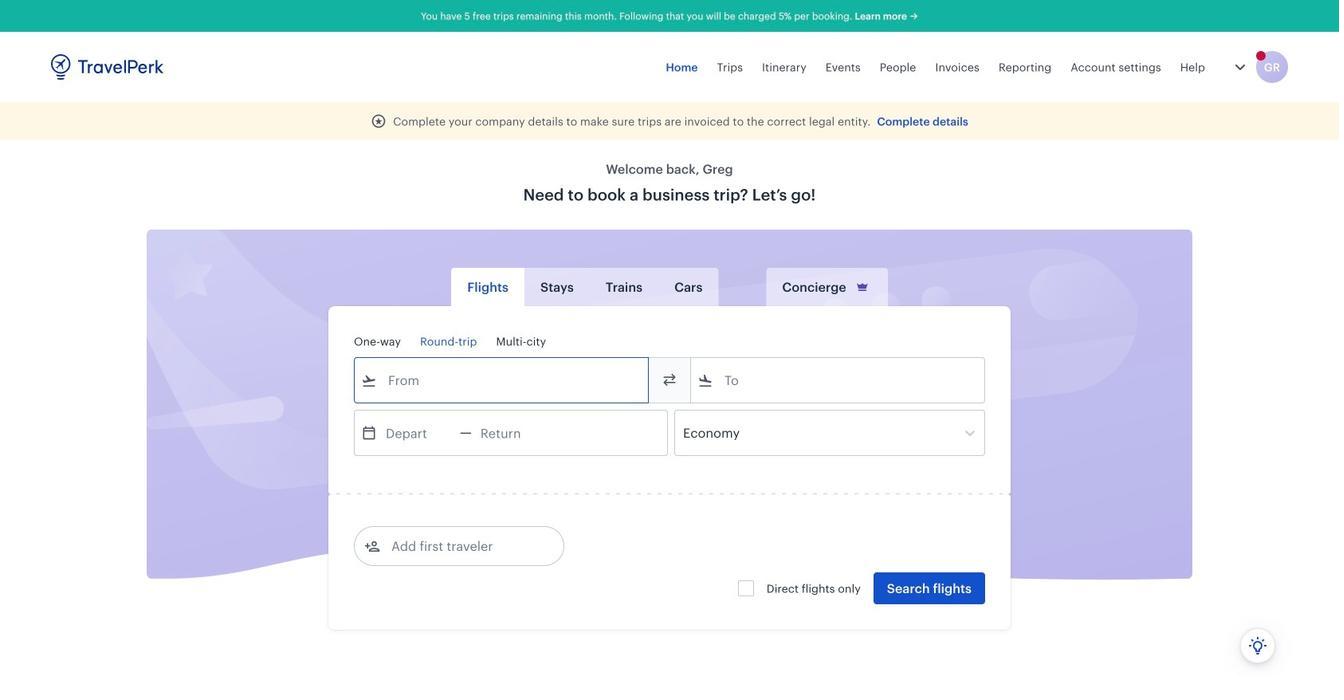 Task type: describe. For each thing, give the bounding box(es) containing it.
Return text field
[[472, 411, 555, 455]]

Depart text field
[[377, 411, 460, 455]]

From search field
[[377, 368, 628, 393]]



Task type: locate. For each thing, give the bounding box(es) containing it.
To search field
[[714, 368, 964, 393]]

Add first traveler search field
[[380, 533, 546, 559]]



Task type: vqa. For each thing, say whether or not it's contained in the screenshot.
Move forward to switch to the next month. 'icon'
no



